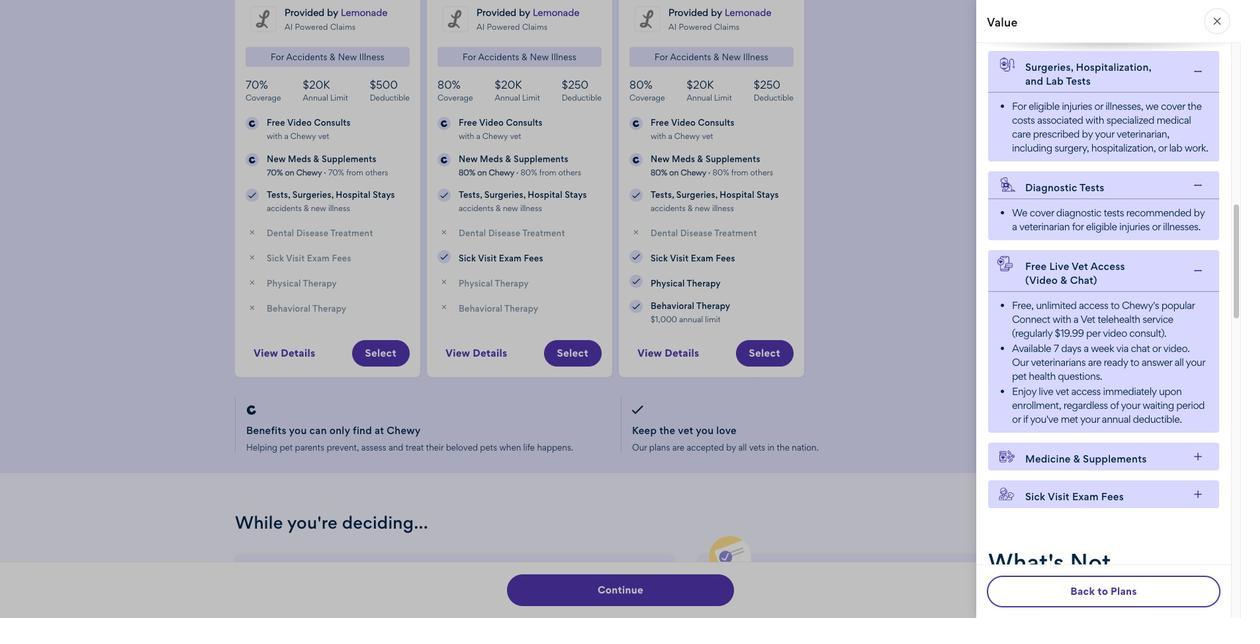Task type: locate. For each thing, give the bounding box(es) containing it.
2 free video consults from the left
[[459, 117, 543, 128]]

80% for third select button from the left
[[651, 167, 668, 177]]

2 horizontal spatial visit
[[670, 253, 689, 264]]

are down insight
[[289, 589, 304, 602]]

waiting
[[1143, 399, 1174, 412]]

illnesses
[[246, 589, 287, 602]]

80 % for excluded benefit icon for view details button related to 2nd select button from the left
[[438, 78, 461, 91]]

visit for view details button related to third select button from the left
[[670, 253, 689, 264]]

for accidents & new illness for chewy-exclusive benefit image corresponding to 70
[[271, 52, 385, 62]]

the
[[1188, 100, 1202, 113], [660, 424, 676, 437], [307, 589, 323, 602], [749, 589, 771, 606]]

view details button for third select button from the left
[[630, 340, 707, 367]]

while you're deciding...
[[235, 512, 428, 533]]

the inside the for eligible injuries or illnesses,           we cover the costs associated with specialized medical care prescribed by your veterinarian, including surgery, hospitalization, or lab work.
[[1188, 100, 1202, 113]]

0 horizontal spatial 80%
[[459, 167, 476, 177]]

dental for chewy-exclusive benefit image corresponding to 70
[[267, 228, 294, 238]]

new meds & supplements 80% on chewy ·
[[459, 153, 568, 177], [651, 153, 760, 177]]

$ 250
[[562, 78, 589, 91], [754, 78, 781, 91]]

provided by lemonade
[[285, 7, 388, 18], [477, 7, 580, 18], [669, 7, 772, 18]]

3 sick visit exam fees from the left
[[651, 253, 735, 264]]

vet right seek
[[461, 589, 477, 602]]

disease
[[296, 228, 329, 238], [488, 228, 521, 238], [680, 228, 713, 238]]

service
[[1143, 313, 1174, 326]]

to right back
[[1098, 585, 1108, 598]]

1 horizontal spatial %
[[452, 78, 461, 91]]

1 provided from the left
[[285, 7, 325, 18]]

you left can
[[289, 424, 307, 437]]

accidents for 2nd select button from the left
[[478, 52, 520, 62]]

2 on from the left
[[478, 167, 487, 177]]

3 select from the left
[[749, 347, 781, 360]]

2 horizontal spatial disease
[[680, 228, 713, 238]]

to inside button
[[1098, 585, 1108, 598]]

vet inside free, unlimited access to chewy's popular connect with a vet telehealth service (regularly $19.99 per video consult). available 7 days a week via chat or video. our veterinarians are ready to answer all your pet health questions. enjoy live vet access immediately upon enrollment,           regardless of your waiting period or if you've met your annual deductible.
[[1056, 385, 1069, 398]]

%
[[259, 78, 268, 91], [452, 78, 461, 91], [644, 78, 653, 91]]

3 lemonade insurance logo image from the left
[[634, 6, 661, 32]]

benefits
[[246, 424, 287, 437]]

2 horizontal spatial sick
[[651, 253, 668, 264]]

1 horizontal spatial $
[[562, 78, 568, 91]]

1 vertical spatial with
[[1053, 313, 1071, 326]]

meds inside new meds & supplements 70% on chewy ·
[[288, 153, 311, 164]]

consult).
[[1130, 327, 1167, 340]]

for accidents & new illness for chewy-exclusive benefit image corresponding to 80
[[463, 52, 577, 62]]

new inside new meds & supplements 70% on chewy ·
[[267, 153, 286, 164]]

pet
[[1012, 370, 1027, 383]]

1 horizontal spatial 80 %
[[630, 78, 653, 91]]

exam for view details button for third select button from the right
[[307, 253, 330, 264]]

2 view details button from the left
[[438, 340, 515, 367]]

what's
[[988, 548, 1064, 577]]

select for 2nd select button from the left
[[557, 347, 589, 360]]

0 vertical spatial a
[[1012, 221, 1017, 233]]

or up answer
[[1152, 342, 1161, 355]]

2 horizontal spatial vet
[[1056, 385, 1069, 398]]

0 horizontal spatial on
[[285, 167, 294, 177]]

2 horizontal spatial view
[[638, 347, 662, 360]]

excluded benefit image
[[246, 250, 259, 264], [438, 275, 451, 289], [246, 300, 259, 315]]

1 surgeries, from the left
[[292, 189, 334, 200]]

1 vertical spatial cover
[[1030, 207, 1054, 219]]

1 horizontal spatial visit
[[478, 253, 497, 264]]

2 lemonade from the left
[[533, 7, 580, 18]]

2 horizontal spatial free
[[651, 117, 669, 128]]

associated
[[1037, 114, 1083, 127]]

3 illness from the left
[[743, 52, 769, 62]]

0 horizontal spatial sick visit exam fees
[[267, 253, 351, 264]]

1 free video consults from the left
[[267, 117, 351, 128]]

2 consults from the left
[[506, 117, 543, 128]]

excluded benefit image for sick visit exam fees
[[246, 250, 259, 264]]

2 $ from the left
[[562, 78, 568, 91]]

new
[[338, 52, 357, 62], [530, 52, 549, 62], [722, 52, 741, 62], [267, 153, 286, 164], [459, 153, 478, 164], [651, 153, 670, 164]]

2 provided by lemonade from the left
[[477, 7, 580, 18]]

0 horizontal spatial lemonade
[[341, 7, 388, 18]]

a inside we cover diagnostic tests recommended by a           veterinarian for eligible injuries or illnesses.
[[1012, 221, 1017, 233]]

1 you from the left
[[289, 424, 307, 437]]

1 horizontal spatial for accidents & new illness
[[463, 52, 577, 62]]

0 horizontal spatial stays
[[373, 189, 395, 200]]

therapy
[[495, 278, 529, 288], [687, 278, 721, 288], [303, 278, 337, 289], [697, 300, 731, 311], [505, 303, 539, 313], [313, 303, 347, 314]]

2 horizontal spatial fees
[[716, 253, 735, 264]]

video.
[[1164, 342, 1190, 355]]

1 $ 250 from the left
[[562, 78, 589, 91]]

80 for view details button related to third select button from the left
[[630, 78, 644, 91]]

free video consults
[[267, 117, 351, 128], [459, 117, 543, 128], [651, 117, 735, 128]]

2 horizontal spatial view details
[[638, 347, 699, 360]]

1 vertical spatial injuries
[[1120, 221, 1150, 233]]

a down the we on the right top of the page
[[1012, 221, 1017, 233]]

1 sick visit exam fees from the left
[[267, 253, 351, 264]]

view details button
[[246, 340, 323, 367], [438, 340, 515, 367], [630, 340, 707, 367]]

1 horizontal spatial vet
[[678, 424, 694, 437]]

1 new meds & supplements 80% on chewy · from the left
[[459, 153, 568, 177]]

consults
[[314, 117, 351, 128], [506, 117, 543, 128], [698, 117, 735, 128]]

0 horizontal spatial physical therapy
[[267, 278, 337, 289]]

view details
[[254, 347, 315, 360], [446, 347, 507, 360], [638, 347, 699, 360]]

1 horizontal spatial lemonade
[[533, 7, 580, 18]]

2 $ 250 from the left
[[754, 78, 781, 91]]

view for view details button related to 2nd select button from the left
[[446, 347, 470, 360]]

0 horizontal spatial select
[[365, 347, 397, 360]]

illnesses.
[[1163, 221, 1201, 233]]

3 view details from the left
[[638, 347, 699, 360]]

1 80 % from the left
[[438, 78, 461, 91]]

80%
[[459, 167, 476, 177], [651, 167, 668, 177]]

0 horizontal spatial $20k
[[303, 78, 330, 91]]

0 horizontal spatial vet
[[461, 589, 477, 602]]

2 visit from the left
[[478, 253, 497, 264]]

2 horizontal spatial tests, surgeries, hospital stays
[[651, 189, 779, 200]]

free for view details button related to 2nd select button from the left
[[459, 117, 477, 128]]

chewy-exclusive benefit image for 70 %
[[246, 153, 259, 167]]

injuries down tests on the right top of page
[[1120, 221, 1150, 233]]

0 horizontal spatial disease
[[296, 228, 329, 238]]

for accidents & new illness
[[271, 52, 385, 62], [463, 52, 577, 62], [655, 52, 769, 62]]

·
[[324, 167, 326, 177], [516, 167, 519, 177], [708, 167, 711, 177]]

1 hospital from the left
[[336, 189, 371, 200]]

1 illness from the left
[[359, 52, 385, 62]]

2 $20k from the left
[[495, 78, 522, 91]]

excluded benefit image
[[246, 225, 259, 239], [438, 225, 451, 239], [630, 225, 643, 239], [246, 275, 259, 290], [438, 300, 451, 314]]

video for third select button from the right
[[287, 117, 312, 128]]

sick visit exam fees
[[267, 253, 351, 264], [459, 253, 543, 264], [651, 253, 735, 264]]

1 view details button from the left
[[246, 340, 323, 367]]

you left love
[[696, 424, 714, 437]]

sick for view details button for third select button from the right excluded benefit icon
[[267, 253, 284, 264]]

injuries up associated
[[1062, 100, 1092, 113]]

2 lemonade insurance logo image from the left
[[442, 6, 469, 32]]

by for view details button for third select button from the right
[[327, 7, 338, 18]]

0 horizontal spatial eligible
[[1029, 100, 1060, 113]]

0 horizontal spatial physical
[[267, 278, 301, 289]]

are
[[1088, 356, 1102, 369], [289, 589, 304, 602]]

2 details from the left
[[473, 347, 507, 360]]

meds for chewy-exclusive benefit image corresponding to 80
[[480, 153, 503, 164]]

your up hospitalization,
[[1095, 128, 1115, 140]]

1 horizontal spatial cover
[[1161, 100, 1186, 113]]

1 lemonade from the left
[[341, 7, 388, 18]]

free for view details button for third select button from the right
[[267, 117, 285, 128]]

0 horizontal spatial visit
[[286, 253, 305, 264]]

2 for accidents & new illness from the left
[[463, 52, 577, 62]]

medical
[[1157, 114, 1191, 127]]

1 horizontal spatial dental
[[459, 228, 486, 238]]

1 horizontal spatial lemonade insurance logo image
[[442, 6, 469, 32]]

1 horizontal spatial $20k
[[495, 78, 522, 91]]

new meds & supplements 80% on chewy · for excluded benefit icon for view details button related to third select button from the left
[[651, 153, 760, 177]]

2 surgeries, from the left
[[484, 189, 526, 200]]

3 free from the left
[[651, 117, 669, 128]]

1 horizontal spatial ·
[[516, 167, 519, 177]]

access up regardless
[[1072, 385, 1101, 398]]

2 horizontal spatial meds
[[672, 153, 695, 164]]

· for chewy-exclusive benefit image corresponding to 70
[[324, 167, 326, 177]]

exam for view details button related to 2nd select button from the left
[[499, 253, 522, 264]]

details
[[281, 347, 315, 360], [473, 347, 507, 360], [665, 347, 699, 360]]

0 vertical spatial cover
[[1161, 100, 1186, 113]]

0 horizontal spatial behavioral
[[267, 303, 311, 314]]

% for chewy-exclusive benefit image corresponding to 80
[[452, 78, 461, 91]]

0 horizontal spatial a
[[1012, 221, 1017, 233]]

lemonade for 2nd select button from the left
[[533, 7, 580, 18]]

3 consults from the left
[[698, 117, 735, 128]]

1 horizontal spatial you
[[696, 424, 714, 437]]

1 % from the left
[[259, 78, 268, 91]]

1 80% from the left
[[459, 167, 476, 177]]

0 horizontal spatial for accidents & new illness
[[271, 52, 385, 62]]

0 horizontal spatial sick
[[267, 253, 284, 264]]

illness
[[359, 52, 385, 62], [551, 52, 577, 62], [743, 52, 769, 62]]

2 vertical spatial vet
[[461, 589, 477, 602]]

2 horizontal spatial provided
[[669, 7, 709, 18]]

1 horizontal spatial tests, surgeries, hospital stays
[[459, 189, 587, 200]]

2 provided from the left
[[477, 7, 517, 18]]

1 dental from the left
[[267, 228, 294, 238]]

3 treatment from the left
[[715, 228, 757, 238]]

cover
[[1161, 100, 1186, 113], [1030, 207, 1054, 219]]

1 horizontal spatial sick
[[459, 253, 476, 264]]

surgeries, for chewy-exclusive benefit image corresponding to 70
[[292, 189, 334, 200]]

1 · from the left
[[324, 167, 326, 177]]

1 $ from the left
[[370, 78, 376, 91]]

eligible up associated
[[1029, 100, 1060, 113]]

3 accidents from the left
[[670, 52, 712, 62]]

250 for third select button from the left
[[760, 78, 781, 91]]

1 horizontal spatial consults
[[506, 117, 543, 128]]

lab
[[1170, 142, 1183, 154]]

your right all
[[1186, 356, 1205, 369]]

vet left love
[[678, 424, 694, 437]]

back
[[1071, 585, 1095, 598]]

diagnostic tests image
[[1192, 178, 1205, 192]]

2 you from the left
[[696, 424, 714, 437]]

2 vertical spatial to
[[1098, 585, 1108, 598]]

0 horizontal spatial are
[[289, 589, 304, 602]]

accidents for third select button from the left
[[670, 52, 712, 62]]

visit for view details button related to 2nd select button from the left
[[478, 253, 497, 264]]

2 horizontal spatial dental
[[651, 228, 678, 238]]

included benefit image
[[246, 189, 259, 202], [630, 189, 643, 202], [630, 275, 643, 288], [630, 300, 643, 313]]

regardless
[[1064, 399, 1108, 412]]

by inside the for eligible injuries or illnesses,           we cover the costs associated with specialized medical care prescribed by your veterinarian, including surgery, hospitalization, or lab work.
[[1082, 128, 1093, 140]]

are inside free, unlimited access to chewy's popular connect with a vet telehealth service (regularly $19.99 per video consult). available 7 days a week via chat or video. our veterinarians are ready to answer all your pet health questions. enjoy live vet access immediately upon enrollment,           regardless of your waiting period or if you've met your annual deductible.
[[1088, 356, 1102, 369]]

1 horizontal spatial behavioral
[[459, 303, 503, 313]]

or left if
[[1012, 413, 1021, 426]]

1 treatment from the left
[[331, 228, 373, 238]]

1 horizontal spatial dental disease treatment
[[459, 228, 565, 238]]

on inside new meds & supplements 70% on chewy ·
[[285, 167, 294, 177]]

excluded benefit image for view details button related to 2nd select button from the left
[[438, 225, 451, 239]]

view details button for third select button from the right
[[246, 340, 323, 367]]

3 provided by lemonade from the left
[[669, 7, 772, 18]]

0 horizontal spatial 250
[[568, 78, 589, 91]]

1 horizontal spatial view
[[446, 347, 470, 360]]

treatment for 2nd select button from the left
[[523, 228, 565, 238]]

or left lab
[[1158, 142, 1167, 154]]

or down recommended in the top of the page
[[1152, 221, 1161, 233]]

0 horizontal spatial dental disease treatment
[[267, 228, 373, 238]]

0 horizontal spatial free video consults
[[267, 117, 351, 128]]

care.
[[479, 589, 503, 602]]

0 horizontal spatial ·
[[324, 167, 326, 177]]

1 horizontal spatial stays
[[565, 189, 587, 200]]

dental for chewy-exclusive benefit image corresponding to 80
[[459, 228, 486, 238]]

cover up 'medical'
[[1161, 100, 1186, 113]]

veterinarian,
[[1117, 128, 1170, 140]]

are down week
[[1088, 356, 1102, 369]]

lemonade
[[341, 7, 388, 18], [533, 7, 580, 18], [725, 7, 772, 18]]

1 horizontal spatial 80%
[[651, 167, 668, 177]]

2 horizontal spatial view details button
[[630, 340, 707, 367]]

supplements for chewy-exclusive benefit image corresponding to 70
[[322, 153, 376, 164]]

of
[[1111, 399, 1119, 412]]

or
[[1095, 100, 1103, 113], [1158, 142, 1167, 154], [1152, 221, 1161, 233], [1152, 342, 1161, 355], [1012, 413, 1021, 426]]

chewy-exclusive benefit image
[[246, 117, 259, 130], [438, 117, 451, 130], [438, 153, 451, 167]]

excluded benefit image for view details button related to third select button from the left
[[630, 225, 643, 239]]

· inside new meds & supplements 70% on chewy ·
[[324, 167, 326, 177]]

1 disease from the left
[[296, 228, 329, 238]]

accidents
[[286, 52, 328, 62], [478, 52, 520, 62], [670, 52, 712, 62]]

2 tests, from the left
[[459, 189, 482, 200]]

excluded benefit image for behavioral therapy
[[246, 300, 259, 315]]

stays
[[373, 189, 395, 200], [565, 189, 587, 200], [757, 189, 779, 200]]

2 horizontal spatial sick visit exam fees
[[651, 253, 735, 264]]

0 vertical spatial vet
[[1056, 385, 1069, 398]]

2 hospital from the left
[[528, 189, 563, 200]]

1 horizontal spatial select button
[[544, 340, 602, 367]]

exam
[[307, 253, 330, 264], [499, 253, 522, 264], [691, 253, 714, 264]]

1 visit from the left
[[286, 253, 305, 264]]

2 250 from the left
[[760, 78, 781, 91]]

3 fees from the left
[[716, 253, 735, 264]]

physical for third select button from the right
[[267, 278, 301, 289]]

costs
[[1012, 114, 1035, 127]]

chewy for view details button for third select button from the right excluded benefit icon
[[296, 167, 322, 177]]

sick visit exam fees for view details button for third select button from the right excluded benefit icon
[[267, 253, 351, 264]]

eligible inside the for eligible injuries or illnesses,           we cover the costs associated with specialized medical care prescribed by your veterinarian, including surgery, hospitalization, or lab work.
[[1029, 100, 1060, 113]]

your inside the for eligible injuries or illnesses,           we cover the costs associated with specialized medical care prescribed by your veterinarian, including surgery, hospitalization, or lab work.
[[1095, 128, 1115, 140]]

recommended
[[1127, 207, 1192, 219]]

lemonade insurance logo image
[[250, 6, 277, 32], [442, 6, 469, 32], [634, 6, 661, 32]]

the up 'medical'
[[1188, 100, 1202, 113]]

can
[[310, 424, 327, 437]]

1 provided by lemonade from the left
[[285, 7, 388, 18]]

0 horizontal spatial exam
[[307, 253, 330, 264]]

1 horizontal spatial meds
[[480, 153, 503, 164]]

$ for third select button from the left
[[754, 78, 760, 91]]

physical
[[459, 278, 493, 288], [651, 278, 685, 288], [267, 278, 301, 289]]

3 visit from the left
[[670, 253, 689, 264]]

with down unlimited
[[1053, 313, 1071, 326]]

1 lemonade insurance logo image from the left
[[250, 6, 277, 32]]

3 tests, surgeries, hospital stays from the left
[[651, 189, 779, 200]]

2 horizontal spatial $20k
[[687, 78, 714, 91]]

& inside new meds & supplements 70% on chewy ·
[[314, 153, 320, 164]]

your down regardless
[[1080, 413, 1100, 426]]

on for chewy-exclusive benefit image corresponding to 80
[[478, 167, 487, 177]]

0 horizontal spatial dental
[[267, 228, 294, 238]]

illness for chewy-exclusive benefit image corresponding to 80
[[551, 52, 577, 62]]

% for chewy-exclusive benefit image corresponding to 70
[[259, 78, 268, 91]]

to down chat
[[1131, 356, 1140, 369]]

provided
[[285, 7, 325, 18], [477, 7, 517, 18], [669, 7, 709, 18]]

you
[[289, 424, 307, 437], [696, 424, 714, 437]]

2 supplements from the left
[[514, 153, 568, 164]]

2 horizontal spatial details
[[665, 347, 699, 360]]

1 80 from the left
[[438, 78, 452, 91]]

1 video from the left
[[287, 117, 312, 128]]

2 tests, surgeries, hospital stays from the left
[[459, 189, 587, 200]]

2 illness from the left
[[551, 52, 577, 62]]

2 % from the left
[[452, 78, 461, 91]]

tests, for chewy-exclusive benefit image corresponding to 80
[[459, 189, 482, 200]]

2 meds from the left
[[480, 153, 503, 164]]

provided for chewy-exclusive benefit image corresponding to 70
[[285, 7, 325, 18]]

for
[[271, 52, 284, 62], [463, 52, 476, 62], [655, 52, 668, 62], [1012, 100, 1027, 113]]

1 view from the left
[[254, 347, 278, 360]]

0 horizontal spatial %
[[259, 78, 268, 91]]

cover up veterinarian
[[1030, 207, 1054, 219]]

vet right live
[[1056, 385, 1069, 398]]

0 horizontal spatial hospital
[[336, 189, 371, 200]]

dog
[[375, 589, 395, 602]]

included benefit image
[[438, 189, 451, 202], [438, 250, 451, 263], [630, 250, 643, 263], [624, 400, 651, 420]]

2 · from the left
[[516, 167, 519, 177]]

2 dental from the left
[[459, 228, 486, 238]]

supplements inside new meds & supplements 70% on chewy ·
[[322, 153, 376, 164]]

1 sick from the left
[[267, 253, 284, 264]]

physical therapy
[[459, 278, 529, 288], [651, 278, 721, 288], [267, 278, 337, 289]]

2 sick from the left
[[459, 253, 476, 264]]

access up vet
[[1079, 299, 1109, 312]]

1 250 from the left
[[568, 78, 589, 91]]

1 horizontal spatial illness
[[551, 52, 577, 62]]

sick
[[267, 253, 284, 264], [459, 253, 476, 264], [651, 253, 668, 264]]

0 horizontal spatial 80
[[438, 78, 452, 91]]

a right days
[[1084, 342, 1089, 355]]

chewy for excluded benefit icon for view details button related to 2nd select button from the left
[[489, 167, 514, 177]]

1 fees from the left
[[332, 253, 351, 264]]

excluded benefit image for physical therapy
[[438, 275, 451, 289]]

eligible down tests on the right top of page
[[1086, 221, 1117, 233]]

1 details from the left
[[281, 347, 315, 360]]

for
[[1072, 221, 1084, 233]]

to up telehealth
[[1111, 299, 1120, 312]]

2 exam from the left
[[499, 253, 522, 264]]

a left vet
[[1074, 313, 1079, 326]]

3 video from the left
[[671, 117, 696, 128]]

details for view details button related to third select button from the left
[[665, 347, 699, 360]]

1 consults from the left
[[314, 117, 351, 128]]

1 horizontal spatial are
[[1088, 356, 1102, 369]]

or inside we cover diagnostic tests recommended by a           veterinarian for eligible injuries or illnesses.
[[1152, 221, 1161, 233]]

0 horizontal spatial lemonade insurance logo image
[[250, 6, 277, 32]]

3 meds from the left
[[672, 153, 695, 164]]

value dialog
[[977, 0, 1241, 618]]

sick for excluded benefit icon for view details button related to 2nd select button from the left
[[459, 253, 476, 264]]

0 horizontal spatial accidents
[[286, 52, 328, 62]]

3 lemonade from the left
[[725, 7, 772, 18]]

insight
[[263, 568, 299, 578]]

reason
[[341, 589, 373, 602]]

1 horizontal spatial to
[[1111, 299, 1120, 312]]

ready
[[1104, 356, 1128, 369]]

supplements
[[322, 153, 376, 164], [514, 153, 568, 164], [706, 153, 760, 164]]

3 tests, from the left
[[651, 189, 674, 200]]

2 sick visit exam fees from the left
[[459, 253, 543, 264]]

2 horizontal spatial supplements
[[706, 153, 760, 164]]

1 horizontal spatial hospital
[[528, 189, 563, 200]]

1 horizontal spatial physical therapy
[[459, 278, 529, 288]]

with inside the for eligible injuries or illnesses,           we cover the costs associated with specialized medical care prescribed by your veterinarian, including surgery, hospitalization, or lab work.
[[1086, 114, 1104, 127]]

1 supplements from the left
[[322, 153, 376, 164]]

2 horizontal spatial on
[[670, 167, 679, 177]]

details for view details button for third select button from the right
[[281, 347, 315, 360]]

questions.
[[1058, 370, 1103, 383]]

fees for third select button from the right
[[332, 253, 351, 264]]

chewy-exclusive benefit image for 70
[[246, 117, 259, 130]]

3 free video consults from the left
[[651, 117, 735, 128]]

1 stays from the left
[[373, 189, 395, 200]]

2 new meds & supplements 80% on chewy · from the left
[[651, 153, 760, 177]]

on for chewy-exclusive benefit image corresponding to 70
[[285, 167, 294, 177]]

2 horizontal spatial stays
[[757, 189, 779, 200]]

value
[[987, 15, 1018, 29]]

1 tests, from the left
[[267, 189, 290, 200]]

1 select from the left
[[365, 347, 397, 360]]

0 horizontal spatial you
[[289, 424, 307, 437]]

0 horizontal spatial provided
[[285, 7, 325, 18]]

free video consults for chewy-exclusive benefit image corresponding to 80
[[459, 117, 543, 128]]

3 sick from the left
[[651, 253, 668, 264]]

0 horizontal spatial $
[[370, 78, 376, 91]]

chewy inside new meds & supplements 70% on chewy ·
[[296, 167, 322, 177]]

500
[[376, 78, 398, 91]]

chewy-exclusive benefit image
[[630, 117, 643, 130], [246, 153, 259, 167], [630, 153, 643, 167]]

treatment
[[331, 228, 373, 238], [523, 228, 565, 238], [715, 228, 757, 238]]

1 horizontal spatial select
[[557, 347, 589, 360]]

1 accidents from the left
[[286, 52, 328, 62]]

0 horizontal spatial details
[[281, 347, 315, 360]]

injuries inside the for eligible injuries or illnesses,           we cover the costs associated with specialized medical care prescribed by your veterinarian, including surgery, hospitalization, or lab work.
[[1062, 100, 1092, 113]]

3 $20k from the left
[[687, 78, 714, 91]]

1 horizontal spatial accidents
[[478, 52, 520, 62]]

view
[[254, 347, 278, 360], [446, 347, 470, 360], [638, 347, 662, 360]]

deciding...
[[342, 512, 428, 533]]

2 horizontal spatial surgeries,
[[676, 189, 718, 200]]

2 horizontal spatial video
[[671, 117, 696, 128]]

continue
[[598, 584, 644, 597]]

2 free from the left
[[459, 117, 477, 128]]

2 treatment from the left
[[523, 228, 565, 238]]

hospital
[[336, 189, 371, 200], [528, 189, 563, 200], [720, 189, 755, 200]]

diagnostic
[[1057, 207, 1102, 219]]

250
[[568, 78, 589, 91], [760, 78, 781, 91]]

visit for view details button for third select button from the right
[[286, 253, 305, 264]]

2 horizontal spatial consults
[[698, 117, 735, 128]]

1 horizontal spatial disease
[[488, 228, 521, 238]]

enjoy
[[1012, 385, 1037, 398]]

consults for chewy-exclusive benefit image corresponding to 80
[[506, 117, 543, 128]]

1 for accidents & new illness from the left
[[271, 52, 385, 62]]

1 meds from the left
[[288, 153, 311, 164]]

2 horizontal spatial a
[[1084, 342, 1089, 355]]

enrollment,
[[1012, 399, 1061, 412]]

2 horizontal spatial $
[[754, 78, 760, 91]]

access
[[1079, 299, 1109, 312], [1072, 385, 1101, 398]]

lemonade for third select button from the left
[[725, 7, 772, 18]]

1 horizontal spatial provided by lemonade
[[477, 7, 580, 18]]

2 80 from the left
[[630, 78, 644, 91]]

physical for third select button from the left
[[651, 278, 685, 288]]

2 select from the left
[[557, 347, 589, 360]]

2 vertical spatial excluded benefit image
[[246, 300, 259, 315]]

all
[[1175, 356, 1184, 369]]

the left #1
[[307, 589, 323, 602]]

1 vertical spatial access
[[1072, 385, 1101, 398]]

2 horizontal spatial for accidents & new illness
[[655, 52, 769, 62]]

with right associated
[[1086, 114, 1104, 127]]



Task type: vqa. For each thing, say whether or not it's contained in the screenshot.
the 4 associated with Free
no



Task type: describe. For each thing, give the bounding box(es) containing it.
eligible inside we cover diagnostic tests recommended by a           veterinarian for eligible injuries or illnesses.
[[1086, 221, 1117, 233]]

details for view details button related to 2nd select button from the left
[[473, 347, 507, 360]]

3 for accidents & new illness from the left
[[655, 52, 769, 62]]

disease for third select button from the right
[[296, 228, 329, 238]]

provided for chewy-exclusive benefit image corresponding to 80
[[477, 7, 517, 18]]

lemonade for third select button from the right
[[341, 7, 388, 18]]

exam for view details button related to third select button from the left
[[691, 253, 714, 264]]

veterinarian
[[1020, 221, 1070, 233]]

immediately
[[1103, 385, 1157, 398]]

meet the provider
[[709, 589, 832, 606]]

seek
[[436, 589, 459, 602]]

3 dental disease treatment from the left
[[651, 228, 757, 238]]

2 horizontal spatial physical therapy
[[651, 278, 721, 288]]

live
[[1039, 385, 1053, 398]]

· for chewy-exclusive benefit image corresponding to 80
[[516, 167, 519, 177]]

we cover diagnostic tests recommended by a           veterinarian for eligible injuries or illnesses.
[[1012, 207, 1205, 233]]

cover inside the for eligible injuries or illnesses,           we cover the costs associated with specialized medical care prescribed by your veterinarian, including surgery, hospitalization, or lab work.
[[1161, 100, 1186, 113]]

provider
[[775, 589, 832, 606]]

1 view details from the left
[[254, 347, 315, 360]]

met
[[1061, 413, 1078, 426]]

1 horizontal spatial a
[[1074, 313, 1079, 326]]

including
[[1012, 142, 1053, 154]]

$20k for chewy-exclusive benefit image corresponding to 70
[[303, 78, 330, 91]]

injuries inside we cover diagnostic tests recommended by a           veterinarian for eligible injuries or illnesses.
[[1120, 221, 1150, 233]]

behavioral for view details button related to 2nd select button from the left
[[459, 303, 503, 313]]

love
[[717, 424, 737, 437]]

per
[[1087, 327, 1101, 340]]

your down immediately at the bottom right
[[1121, 399, 1141, 412]]

accidents for third select button from the right
[[286, 52, 328, 62]]

2 select button from the left
[[544, 340, 602, 367]]

3 · from the left
[[708, 167, 711, 177]]

prescribed
[[1033, 128, 1080, 140]]

1 tests, surgeries, hospital stays from the left
[[267, 189, 395, 200]]

0 vertical spatial access
[[1079, 299, 1109, 312]]

while
[[235, 512, 283, 533]]

2 view details from the left
[[446, 347, 507, 360]]

excluded benefit image for view details button for third select button from the right
[[246, 225, 259, 239]]

by inside we cover diagnostic tests recommended by a           veterinarian for eligible injuries or illnesses.
[[1194, 207, 1205, 219]]

video
[[1103, 327, 1127, 340]]

answer
[[1142, 356, 1173, 369]]

hospitalization,
[[1092, 142, 1156, 154]]

80% for 2nd select button from the left
[[459, 167, 476, 177]]

sick visit exam fees for excluded benefit icon for view details button related to 2nd select button from the left
[[459, 253, 543, 264]]

connect
[[1012, 313, 1051, 326]]

free for view details button related to third select button from the left
[[651, 117, 669, 128]]

benefits you can only find at chewy
[[246, 424, 421, 437]]

tests, for chewy-exclusive benefit image corresponding to 70
[[267, 189, 290, 200]]

3 provided from the left
[[669, 7, 709, 18]]

disease for 2nd select button from the left
[[488, 228, 521, 238]]

behavioral therapy for view details button related to 2nd select button from the left
[[459, 303, 539, 313]]

or left the illnesses,
[[1095, 100, 1103, 113]]

lemonade insurance logo image for chewy-exclusive benefit image corresponding to 80
[[442, 6, 469, 32]]

3 surgeries, from the left
[[676, 189, 718, 200]]

hospital for third select button from the left
[[720, 189, 755, 200]]

1 dental disease treatment from the left
[[267, 228, 373, 238]]

our
[[1012, 356, 1029, 369]]

days
[[1061, 342, 1082, 355]]

1 select button from the left
[[352, 340, 410, 367]]

popular
[[1162, 299, 1195, 312]]

fees for 2nd select button from the left
[[524, 253, 543, 264]]

at
[[375, 424, 384, 437]]

meet
[[709, 589, 745, 606]]

keep
[[632, 424, 657, 437]]

covered?*
[[988, 580, 1104, 609]]

supplements for chewy-exclusive benefit image corresponding to 80
[[514, 153, 568, 164]]

unlimited
[[1036, 299, 1077, 312]]

80 % for excluded benefit icon for view details button related to third select button from the left
[[630, 78, 653, 91]]

upon
[[1159, 385, 1182, 398]]

treatment for third select button from the right
[[331, 228, 373, 238]]

chat
[[1131, 342, 1150, 355]]

specialized
[[1107, 114, 1155, 127]]

treatment for third select button from the left
[[715, 228, 757, 238]]

view for view details button related to third select button from the left
[[638, 347, 662, 360]]

for inside the for eligible injuries or illnesses,           we cover the costs associated with specialized medical care prescribed by your veterinarian, including surgery, hospitalization, or lab work.
[[1012, 100, 1027, 113]]

250 for 2nd select button from the left
[[568, 78, 589, 91]]

3 supplements from the left
[[706, 153, 760, 164]]

for for view details button related to 2nd select button from the left
[[463, 52, 476, 62]]

you've
[[1030, 413, 1059, 426]]

disease for third select button from the left
[[680, 228, 713, 238]]

70%
[[267, 167, 283, 177]]

behavioral therapy for view details button related to third select button from the left
[[651, 300, 731, 311]]

with inside free, unlimited access to chewy's popular connect with a vet telehealth service (regularly $19.99 per video consult). available 7 days a week via chat or video. our veterinarians are ready to answer all your pet health questions. enjoy live vet access immediately upon enrollment,           regardless of your waiting period or if you've met your annual deductible.
[[1053, 313, 1071, 326]]

70
[[246, 78, 259, 91]]

1 vertical spatial are
[[289, 589, 304, 602]]

behavioral therapy for view details button for third select button from the right
[[267, 303, 347, 314]]

3 stays from the left
[[757, 189, 779, 200]]

stays for chewy-exclusive benefit image corresponding to 70
[[373, 189, 395, 200]]

for eligible injuries or illnesses,           we cover the costs associated with specialized medical care prescribed by your veterinarian, including surgery, hospitalization, or lab work.
[[1012, 100, 1209, 154]]

surgeries, hospitalization, and lab tests image
[[1192, 65, 1205, 78]]

meds for chewy-exclusive benefit image corresponding to 70
[[288, 153, 311, 164]]

$20k for chewy-exclusive benefit image corresponding to 80
[[495, 78, 522, 91]]

work.
[[1185, 142, 1209, 154]]

back to plans
[[1071, 585, 1137, 598]]

illnesses,
[[1106, 100, 1144, 113]]

by for view details button related to 2nd select button from the left
[[519, 7, 530, 18]]

$ 250 for 2nd select button from the left
[[562, 78, 589, 91]]

deductible.
[[1133, 413, 1182, 426]]

chewy for excluded benefit icon for view details button related to third select button from the left
[[681, 167, 706, 177]]

1 vertical spatial vet
[[678, 424, 694, 437]]

back to plans button
[[987, 576, 1221, 608]]

video for third select button from the left
[[671, 117, 696, 128]]

week
[[1091, 342, 1114, 355]]

we
[[1146, 100, 1159, 113]]

new meds & supplements 70% on chewy ·
[[267, 153, 376, 177]]

#1
[[326, 589, 338, 602]]

annual
[[1102, 413, 1131, 426]]

sick for excluded benefit icon for view details button related to third select button from the left
[[651, 253, 668, 264]]

provided by lemonade for chewy-exclusive benefit image corresponding to 70
[[285, 7, 388, 18]]

veterinarians
[[1031, 356, 1086, 369]]

for for view details button related to third select button from the left
[[655, 52, 668, 62]]

consults for chewy-exclusive benefit image corresponding to 70
[[314, 117, 351, 128]]

physical for 2nd select button from the left
[[459, 278, 493, 288]]

0 vertical spatial to
[[1111, 299, 1120, 312]]

we
[[1012, 207, 1028, 219]]

health
[[1029, 370, 1056, 383]]

close image
[[1211, 15, 1224, 28]]

free live vet access (video & chat) image
[[1192, 264, 1205, 277]]

free video consults for chewy-exclusive benefit image corresponding to 70
[[267, 117, 351, 128]]

fees for third select button from the left
[[716, 253, 735, 264]]

stays for chewy-exclusive benefit image corresponding to 80
[[565, 189, 587, 200]]

free,
[[1012, 299, 1034, 312]]

chewy-exclusive benefit image for 80 %
[[630, 153, 643, 167]]

hospital for 2nd select button from the left
[[528, 189, 563, 200]]

cover inside we cover diagnostic tests recommended by a           veterinarian for eligible injuries or illnesses.
[[1030, 207, 1054, 219]]

illness for chewy-exclusive benefit image corresponding to 70
[[359, 52, 385, 62]]

80 for view details button related to 2nd select button from the left
[[438, 78, 452, 91]]

7
[[1054, 342, 1059, 355]]

view for view details button for third select button from the right
[[254, 347, 278, 360]]

vet
[[1081, 313, 1096, 326]]

video for 2nd select button from the left
[[479, 117, 504, 128]]

sick visit exam fees for excluded benefit icon for view details button related to third select button from the left
[[651, 253, 735, 264]]

lemonade insurance logo image for chewy-exclusive benefit image corresponding to 70
[[250, 6, 277, 32]]

you're
[[287, 512, 338, 533]]

70 %
[[246, 78, 268, 91]]

2 horizontal spatial to
[[1131, 356, 1140, 369]]

2 vertical spatial a
[[1084, 342, 1089, 355]]

not
[[1070, 548, 1111, 577]]

view details button for 2nd select button from the left
[[438, 340, 515, 367]]

surgery,
[[1055, 142, 1089, 154]]

medicine & supplements image
[[1192, 450, 1205, 463]]

keep the vet you love
[[632, 424, 737, 437]]

surgeries, for chewy-exclusive benefit image corresponding to 80
[[484, 189, 526, 200]]

illnesses are the #1 reason dog parents seek vet care.
[[246, 589, 503, 602]]

via
[[1117, 342, 1129, 355]]

if
[[1023, 413, 1028, 426]]

3 dental from the left
[[651, 228, 678, 238]]

by for view details button related to third select button from the left
[[711, 7, 722, 18]]

3 on from the left
[[670, 167, 679, 177]]

select for third select button from the left
[[749, 347, 781, 360]]

(regularly
[[1012, 327, 1053, 340]]

$ 500
[[370, 78, 398, 91]]

3 % from the left
[[644, 78, 653, 91]]

parents
[[397, 589, 434, 602]]

care
[[1012, 128, 1031, 140]]

$ 250 for third select button from the left
[[754, 78, 781, 91]]

$19.99
[[1055, 327, 1084, 340]]

period
[[1177, 399, 1205, 412]]

chewy-exclusive benefit image for 80
[[438, 117, 451, 130]]

2 dental disease treatment from the left
[[459, 228, 565, 238]]

only
[[330, 424, 350, 437]]

select for third select button from the right
[[365, 347, 397, 360]]

available
[[1012, 342, 1051, 355]]

new meds & supplements 80% on chewy · for excluded benefit icon for view details button related to 2nd select button from the left
[[459, 153, 568, 177]]

telehealth
[[1098, 313, 1141, 326]]

the right meet
[[749, 589, 771, 606]]

sick visit exam fees image
[[1192, 488, 1205, 501]]

plans
[[1111, 585, 1137, 598]]

the right keep
[[660, 424, 676, 437]]

chewy's
[[1122, 299, 1159, 312]]

hospital for third select button from the right
[[336, 189, 371, 200]]

continue button
[[507, 575, 734, 606]]

3 select button from the left
[[736, 340, 794, 367]]

behavioral for view details button related to third select button from the left
[[651, 300, 695, 311]]

find
[[353, 424, 372, 437]]

what's not covered?*
[[988, 548, 1111, 609]]



